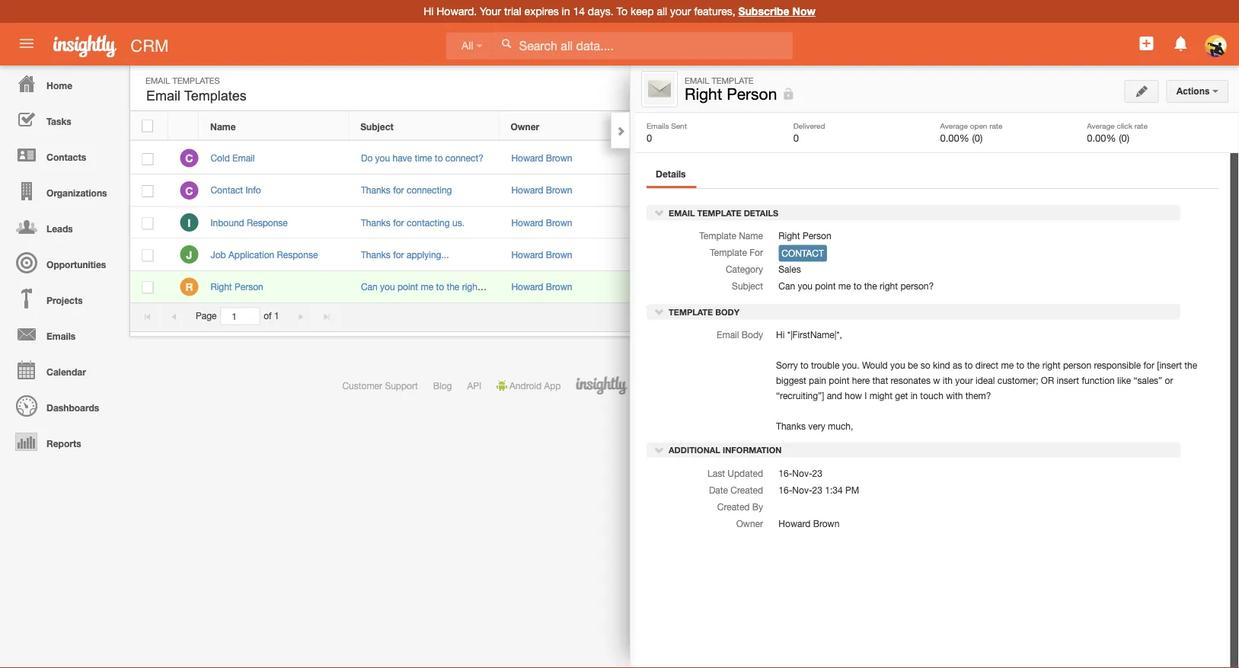 Task type: locate. For each thing, give the bounding box(es) containing it.
right person left record permissions image
[[685, 85, 777, 103]]

for inside i row
[[393, 217, 404, 228]]

pm for thanks for connecting
[[1108, 185, 1122, 196]]

contact cell
[[765, 175, 915, 207], [765, 207, 915, 239], [765, 239, 915, 271], [765, 271, 915, 303]]

created for by
[[718, 501, 750, 512]]

0.00% down created date
[[1087, 132, 1117, 144]]

2 contact cell from the top
[[765, 207, 915, 239]]

c link for contact info
[[180, 181, 198, 199]]

1 horizontal spatial date
[[1077, 121, 1098, 132]]

template down email template details
[[700, 231, 737, 241]]

hi up the sorry
[[776, 329, 785, 340]]

person left record permissions image
[[727, 85, 777, 103]]

i row
[[130, 207, 1201, 239]]

service
[[756, 380, 786, 391]]

0%
[[930, 154, 943, 163], [930, 186, 943, 196], [930, 218, 943, 228], [930, 282, 943, 292]]

1 horizontal spatial right person
[[685, 85, 777, 103]]

howard brown link for thanks for contacting us.
[[512, 217, 573, 228]]

0 vertical spatial sales
[[665, 154, 687, 163]]

1 vertical spatial in
[[911, 390, 918, 401]]

template left actions
[[1136, 82, 1176, 93]]

row
[[130, 112, 1200, 140]]

2 horizontal spatial right person
[[779, 231, 832, 241]]

so
[[921, 360, 931, 371]]

contact
[[782, 248, 824, 259]]

right right r link
[[211, 281, 232, 292]]

rate right "click"
[[1135, 121, 1148, 130]]

like
[[1118, 375, 1132, 386]]

0 horizontal spatial right
[[462, 281, 480, 292]]

name up for
[[739, 231, 763, 241]]

can for can you point me to the right person?
[[779, 281, 796, 292]]

template for
[[710, 247, 763, 258]]

0% for thanks for contacting us.
[[930, 218, 943, 228]]

contact cell for j
[[765, 239, 915, 271]]

0 horizontal spatial right
[[211, 281, 232, 292]]

1 horizontal spatial right
[[880, 281, 898, 292]]

j row
[[130, 239, 1201, 271]]

2 1 from the left
[[1125, 311, 1130, 321]]

0 vertical spatial owner
[[511, 121, 540, 132]]

created down date created
[[718, 501, 750, 512]]

point down contact
[[815, 281, 836, 292]]

0 horizontal spatial date
[[709, 485, 728, 495]]

thanks down thanks for contacting us.
[[361, 249, 391, 260]]

0 inside the delivered 0
[[794, 132, 799, 144]]

0 vertical spatial chevron down image
[[654, 207, 665, 218]]

to inside c row
[[435, 153, 443, 163]]

white image
[[501, 38, 512, 49]]

person? inside r row
[[483, 281, 516, 292]]

template down general cell
[[698, 208, 742, 218]]

3 contact cell from the top
[[765, 239, 915, 271]]

howard for thanks for applying...
[[512, 249, 544, 260]]

time
[[415, 153, 432, 163]]

response inside j row
[[277, 249, 318, 260]]

howard inside i row
[[512, 217, 544, 228]]

average left "click"
[[1087, 121, 1115, 130]]

1 contact cell from the top
[[765, 175, 915, 207]]

right
[[685, 85, 723, 103], [779, 231, 800, 241], [211, 281, 232, 292]]

None checkbox
[[142, 153, 153, 165], [142, 185, 153, 197], [142, 250, 153, 262], [142, 282, 153, 294], [142, 153, 153, 165], [142, 185, 153, 197], [142, 250, 153, 262], [142, 282, 153, 294]]

you right do
[[375, 153, 390, 163]]

1 vertical spatial c
[[185, 184, 193, 197]]

contact cell down lead
[[765, 175, 915, 207]]

1 horizontal spatial person?
[[901, 281, 934, 292]]

0 vertical spatial your
[[670, 5, 691, 18]]

you down contact
[[798, 281, 813, 292]]

contact cell up contact
[[765, 207, 915, 239]]

person?
[[901, 281, 934, 292], [483, 281, 516, 292]]

sales down the general at the top right
[[665, 218, 687, 228]]

thanks for i
[[361, 217, 391, 228]]

16-nov-23
[[779, 468, 823, 478]]

0% inside i row
[[930, 218, 943, 228]]

template type
[[775, 121, 838, 132]]

0 horizontal spatial hi
[[424, 5, 434, 18]]

None checkbox
[[142, 120, 153, 132], [142, 217, 153, 230], [142, 120, 153, 132], [142, 217, 153, 230]]

1 horizontal spatial person
[[727, 85, 777, 103]]

row containing name
[[130, 112, 1200, 140]]

me down applying...
[[421, 281, 434, 292]]

2 0% cell from the top
[[915, 175, 1029, 207]]

your
[[670, 5, 691, 18], [956, 375, 973, 386]]

1 right 1 field
[[274, 311, 279, 321]]

nov-
[[1055, 153, 1075, 163], [1055, 185, 1075, 196], [1055, 217, 1075, 228], [793, 468, 813, 478], [793, 485, 813, 495]]

1 horizontal spatial of
[[745, 380, 753, 391]]

to
[[435, 153, 443, 163], [854, 281, 862, 292], [436, 281, 444, 292], [801, 360, 809, 371], [965, 360, 973, 371], [1017, 360, 1025, 371]]

0 vertical spatial emails
[[647, 121, 669, 130]]

[insert
[[1158, 360, 1182, 371]]

body up email body
[[716, 307, 740, 317]]

contact up contact
[[776, 217, 809, 228]]

1 horizontal spatial 5
[[1157, 311, 1162, 321]]

i right how
[[865, 390, 867, 401]]

average
[[941, 121, 968, 130], [1087, 121, 1115, 130]]

details up template name
[[744, 208, 779, 218]]

5 right -
[[1139, 311, 1144, 321]]

23 for do you have time to connect?
[[1075, 153, 1085, 163]]

1 vertical spatial owner
[[737, 518, 763, 529]]

0 horizontal spatial 0.00%
[[941, 132, 970, 144]]

2 vertical spatial sales
[[779, 264, 801, 275]]

0 vertical spatial i
[[188, 216, 191, 229]]

data
[[874, 380, 893, 391]]

api
[[467, 380, 482, 391]]

brown inside r row
[[546, 281, 573, 292]]

person up contact
[[803, 231, 832, 241]]

template body
[[667, 307, 740, 317]]

1 0% from the top
[[930, 154, 943, 163]]

0 right chevron right icon
[[647, 132, 652, 144]]

of right -
[[1147, 311, 1155, 321]]

0 vertical spatial details
[[656, 168, 686, 179]]

3 howard brown link from the top
[[512, 217, 573, 228]]

0.00% inside average click rate 0.00% (0)
[[1087, 132, 1117, 144]]

can down thanks for applying...
[[361, 281, 378, 292]]

contact right for
[[776, 249, 809, 260]]

0 vertical spatial hi
[[424, 5, 434, 18]]

you for do you have time to connect?
[[375, 153, 390, 163]]

c row
[[130, 142, 1201, 175], [130, 175, 1201, 207]]

contact for r
[[776, 281, 809, 292]]

name up the cold
[[210, 121, 236, 132]]

1 average from the left
[[941, 121, 968, 130]]

can down contact
[[779, 281, 796, 292]]

can you point me to the right person?
[[779, 281, 934, 292]]

body up terms of service
[[742, 329, 763, 340]]

me up *|firstname|*, on the right of page
[[839, 281, 851, 292]]

c left the cold
[[185, 152, 193, 165]]

for
[[393, 185, 404, 196], [393, 217, 404, 228], [393, 249, 404, 260], [1144, 360, 1155, 371]]

cold
[[211, 153, 230, 163]]

23 inside i row
[[1075, 217, 1085, 228]]

customer support
[[342, 380, 418, 391]]

thanks inside i row
[[361, 217, 391, 228]]

right inside r row
[[462, 281, 480, 292]]

c row down emails sent 0
[[130, 175, 1201, 207]]

you inside c row
[[375, 153, 390, 163]]

3 0% from the top
[[930, 218, 943, 228]]

1 field
[[221, 308, 259, 324]]

sales
[[665, 154, 687, 163], [665, 218, 687, 228], [779, 264, 801, 275]]

created left average click rate 0.00% (0)
[[1040, 121, 1075, 132]]

1:34 inside i row
[[1087, 217, 1105, 228]]

details link
[[647, 165, 695, 186]]

and
[[827, 390, 843, 401]]

1 16-nov-23 1:34 pm cell from the top
[[1029, 142, 1163, 175]]

email inside c row
[[232, 153, 255, 163]]

rate
[[990, 121, 1003, 130], [1135, 121, 1148, 130]]

1 horizontal spatial i
[[865, 390, 867, 401]]

date left "click"
[[1077, 121, 1098, 132]]

2 horizontal spatial me
[[1001, 360, 1014, 371]]

1 left -
[[1125, 311, 1130, 321]]

me
[[839, 281, 851, 292], [421, 281, 434, 292], [1001, 360, 1014, 371]]

can
[[779, 281, 796, 292], [361, 281, 378, 292]]

last
[[708, 468, 725, 478]]

in inside sorry to trouble you. would you be so kind as to direct me to the right person responsible for [insert the biggest pain point here that resonates w ith your ideal customer; or insert function like "sales" or "recruiting"]  and how i might get in touch with them?
[[911, 390, 918, 401]]

you left be
[[891, 360, 906, 371]]

average for average open rate 0.00% (0)
[[941, 121, 968, 130]]

contact inside r row
[[776, 281, 809, 292]]

0 down template type
[[794, 132, 799, 144]]

0 vertical spatial category
[[661, 121, 701, 132]]

emails for emails
[[47, 331, 76, 341]]

created
[[1040, 121, 1075, 132], [731, 485, 763, 495], [718, 501, 750, 512]]

contact down contact
[[776, 281, 809, 292]]

response right application
[[277, 249, 318, 260]]

1 vertical spatial sales cell
[[650, 207, 765, 239]]

0 horizontal spatial 0
[[647, 132, 652, 144]]

rate inside average click rate 0.00% (0)
[[1135, 121, 1148, 130]]

chevron down image down r row
[[654, 306, 665, 317]]

1 vertical spatial i
[[865, 390, 867, 401]]

get
[[895, 390, 908, 401]]

0 horizontal spatial 5
[[1139, 311, 1144, 321]]

template left type
[[775, 121, 815, 132]]

0 horizontal spatial of
[[264, 311, 272, 321]]

applying...
[[407, 249, 449, 260]]

you inside r row
[[380, 281, 395, 292]]

c link left the cold
[[180, 149, 198, 167]]

0% cell
[[915, 142, 1029, 175], [915, 175, 1029, 207], [915, 207, 1029, 239], [915, 271, 1029, 303]]

1 vertical spatial name
[[739, 231, 763, 241]]

0.00%
[[941, 132, 970, 144], [1087, 132, 1117, 144]]

c row up the general at the top right
[[130, 142, 1201, 175]]

projects link
[[4, 280, 122, 316]]

details up the general at the top right
[[656, 168, 686, 179]]

16-nov-23 1:34 pm cell
[[1029, 142, 1163, 175], [1029, 175, 1163, 207], [1029, 207, 1163, 239]]

nov- inside i row
[[1055, 217, 1075, 228]]

hi for hi *|firstname|*,
[[776, 329, 785, 340]]

1 horizontal spatial right
[[685, 85, 723, 103]]

0 horizontal spatial 1
[[274, 311, 279, 321]]

contact inside j row
[[776, 249, 809, 260]]

0% for do you have time to connect?
[[930, 154, 943, 163]]

person inside r row
[[235, 281, 263, 292]]

for inside j row
[[393, 249, 404, 260]]

rate inside the average open rate 0.00% (0)
[[990, 121, 1003, 130]]

thanks for applying...
[[361, 249, 449, 260]]

point inside sorry to trouble you. would you be so kind as to direct me to the right person responsible for [insert the biggest pain point here that resonates w ith your ideal customer; or insert function like "sales" or "recruiting"]  and how i might get in touch with them?
[[829, 375, 850, 386]]

brown
[[546, 153, 573, 163], [546, 185, 573, 196], [546, 217, 573, 228], [546, 249, 573, 260], [546, 281, 573, 292], [813, 518, 840, 529]]

1 horizontal spatial name
[[739, 231, 763, 241]]

howard for do you have time to connect?
[[512, 153, 544, 163]]

howard brown
[[512, 153, 573, 163], [512, 185, 573, 196], [512, 217, 573, 228], [512, 249, 573, 260], [779, 518, 840, 529]]

1 vertical spatial c link
[[180, 181, 198, 199]]

information
[[723, 445, 782, 455]]

category down template for on the right top
[[726, 264, 763, 275]]

0 horizontal spatial average
[[941, 121, 968, 130]]

1 0% cell from the top
[[915, 142, 1029, 175]]

emails inside emails sent 0
[[647, 121, 669, 130]]

you for can you point me to the right person? howard brown
[[380, 281, 395, 292]]

2 0% from the top
[[930, 186, 943, 196]]

sales for i
[[665, 218, 687, 228]]

in left 14
[[562, 5, 570, 18]]

for for j
[[393, 249, 404, 260]]

1 vertical spatial details
[[744, 208, 779, 218]]

contact cell up can you point me to the right person?
[[765, 239, 915, 271]]

0 horizontal spatial owner
[[511, 121, 540, 132]]

0 horizontal spatial subject
[[361, 121, 394, 132]]

1 vertical spatial right
[[779, 231, 800, 241]]

your right all
[[670, 5, 691, 18]]

here
[[852, 375, 870, 386]]

c link up i "link" at top left
[[180, 181, 198, 199]]

cell
[[650, 239, 765, 271], [915, 239, 1029, 271], [1029, 239, 1163, 271], [1163, 239, 1201, 271], [130, 271, 168, 303], [650, 271, 765, 303], [1029, 271, 1163, 303], [1163, 271, 1201, 303]]

howard for thanks for connecting
[[512, 185, 544, 196]]

1 chevron down image from the top
[[654, 207, 665, 218]]

howard
[[512, 153, 544, 163], [512, 185, 544, 196], [512, 217, 544, 228], [512, 249, 544, 260], [512, 281, 544, 292], [779, 518, 811, 529]]

2 horizontal spatial right
[[1043, 360, 1061, 371]]

2 horizontal spatial right
[[779, 231, 800, 241]]

5 left items
[[1157, 311, 1162, 321]]

average left open
[[941, 121, 968, 130]]

0 horizontal spatial person
[[235, 281, 263, 292]]

thanks for connecting
[[361, 185, 452, 196]]

new email template link
[[1078, 76, 1186, 99]]

0 horizontal spatial right person
[[211, 281, 263, 292]]

with
[[946, 390, 963, 401]]

emails sent 0
[[647, 121, 687, 144]]

16- for thanks for contacting us.
[[1041, 217, 1055, 228]]

privacy policy
[[802, 380, 859, 391]]

c for contact info
[[185, 184, 193, 197]]

2 vertical spatial person
[[235, 281, 263, 292]]

0% cell for thanks for connecting
[[915, 175, 1029, 207]]

contact down lead
[[776, 185, 809, 196]]

1 horizontal spatial (0)
[[1119, 132, 1130, 144]]

navigation
[[0, 66, 122, 459]]

0 vertical spatial right
[[685, 85, 723, 103]]

person up 1 field
[[235, 281, 263, 292]]

average inside the average open rate 0.00% (0)
[[941, 121, 968, 130]]

contact inside i row
[[776, 217, 809, 228]]

0 horizontal spatial me
[[421, 281, 434, 292]]

1 vertical spatial sales
[[665, 218, 687, 228]]

howard brown inside j row
[[512, 249, 573, 260]]

right person link
[[211, 281, 271, 292]]

1 c from the top
[[185, 152, 193, 165]]

2 howard brown link from the top
[[512, 185, 573, 196]]

3 0% cell from the top
[[915, 207, 1029, 239]]

0 vertical spatial date
[[1077, 121, 1098, 132]]

sales inside i row
[[665, 218, 687, 228]]

1 horizontal spatial emails
[[647, 121, 669, 130]]

template down r row
[[669, 307, 713, 317]]

i
[[188, 216, 191, 229], [865, 390, 867, 401]]

howard for thanks for contacting us.
[[512, 217, 544, 228]]

right up sent
[[685, 85, 723, 103]]

hi left howard.
[[424, 5, 434, 18]]

howard inside j row
[[512, 249, 544, 260]]

1 sales cell from the top
[[650, 142, 765, 175]]

1 vertical spatial date
[[709, 485, 728, 495]]

0 vertical spatial name
[[210, 121, 236, 132]]

sales inside c row
[[665, 154, 687, 163]]

1 0.00% from the left
[[941, 132, 970, 144]]

right person up 1 field
[[211, 281, 263, 292]]

3 16-nov-23 1:34 pm cell from the top
[[1029, 207, 1163, 239]]

4 0% cell from the top
[[915, 271, 1029, 303]]

privacy
[[802, 380, 831, 391]]

of right 1 field
[[264, 311, 272, 321]]

do
[[361, 153, 373, 163]]

thanks down do
[[361, 185, 391, 196]]

your inside sorry to trouble you. would you be so kind as to direct me to the right person responsible for [insert the biggest pain point here that resonates w ith your ideal customer; or insert function like "sales" or "recruiting"]  and how i might get in touch with them?
[[956, 375, 973, 386]]

contact for c
[[776, 185, 809, 196]]

0 vertical spatial body
[[716, 307, 740, 317]]

column header
[[1162, 112, 1200, 140]]

c up i "link" at top left
[[185, 184, 193, 197]]

addendum
[[944, 380, 989, 391]]

in right "get"
[[911, 390, 918, 401]]

thanks inside c row
[[361, 185, 391, 196]]

contact info link
[[211, 185, 269, 196]]

right person up contact
[[779, 231, 832, 241]]

4 0% from the top
[[930, 282, 943, 292]]

howard brown inside i row
[[512, 217, 573, 228]]

2 average from the left
[[1087, 121, 1115, 130]]

0 vertical spatial created
[[1040, 121, 1075, 132]]

0 vertical spatial sales cell
[[650, 142, 765, 175]]

me up customer;
[[1001, 360, 1014, 371]]

2 rate from the left
[[1135, 121, 1148, 130]]

1 (0) from the left
[[972, 132, 983, 144]]

2 chevron down image from the top
[[654, 306, 665, 317]]

support
[[385, 380, 418, 391]]

2 (0) from the left
[[1119, 132, 1130, 144]]

rate right open
[[990, 121, 1003, 130]]

0.00% inside the average open rate 0.00% (0)
[[941, 132, 970, 144]]

row group
[[130, 142, 1201, 303]]

1:34 for thanks for connecting
[[1087, 185, 1105, 196]]

now
[[793, 5, 816, 18]]

0 horizontal spatial can
[[361, 281, 378, 292]]

me inside r row
[[421, 281, 434, 292]]

category down email template icon on the top right of page
[[661, 121, 701, 132]]

for up "sales"
[[1144, 360, 1155, 371]]

0 horizontal spatial your
[[670, 5, 691, 18]]

1 horizontal spatial me
[[839, 281, 851, 292]]

of 1
[[264, 311, 279, 321]]

sales cell
[[650, 142, 765, 175], [650, 207, 765, 239]]

chevron down image
[[654, 207, 665, 218], [654, 306, 665, 317]]

brown inside i row
[[546, 217, 573, 228]]

rate for average click rate 0.00% (0)
[[1135, 121, 1148, 130]]

23 for thanks for contacting us.
[[1075, 217, 1085, 228]]

sales up details link
[[665, 154, 687, 163]]

body for template body
[[716, 307, 740, 317]]

contact cell for c
[[765, 175, 915, 207]]

blog link
[[433, 380, 452, 391]]

pm inside i row
[[1108, 217, 1122, 228]]

chevron down image for email template details
[[654, 207, 665, 218]]

16- for thanks for connecting
[[1041, 185, 1055, 196]]

(0) inside the average open rate 0.00% (0)
[[972, 132, 983, 144]]

2 sales cell from the top
[[650, 207, 765, 239]]

0 vertical spatial c link
[[180, 149, 198, 167]]

might
[[870, 390, 893, 401]]

1 vertical spatial templates
[[184, 88, 247, 104]]

template inside 'link'
[[1136, 82, 1176, 93]]

(0) down open
[[972, 132, 983, 144]]

ith
[[943, 375, 953, 386]]

0 horizontal spatial emails
[[47, 331, 76, 341]]

0.00% down open rate at the right top
[[941, 132, 970, 144]]

for left connecting
[[393, 185, 404, 196]]

1 rate from the left
[[990, 121, 1003, 130]]

1 vertical spatial person
[[803, 231, 832, 241]]

for left contacting
[[393, 217, 404, 228]]

crm
[[131, 36, 169, 55]]

4 contact cell from the top
[[765, 271, 915, 303]]

2 c link from the top
[[180, 181, 198, 199]]

(0)
[[972, 132, 983, 144], [1119, 132, 1130, 144]]

subject up do
[[361, 121, 394, 132]]

for left applying...
[[393, 249, 404, 260]]

responsible
[[1094, 360, 1141, 371]]

1 5 from the left
[[1139, 311, 1144, 321]]

application
[[229, 249, 274, 260]]

1 vertical spatial emails
[[47, 331, 76, 341]]

16-nov-23 1:34 pm for thanks for connecting
[[1041, 185, 1122, 196]]

r row
[[130, 271, 1201, 303]]

1 horizontal spatial your
[[956, 375, 973, 386]]

click
[[1117, 121, 1133, 130]]

of right terms
[[745, 380, 753, 391]]

0 horizontal spatial body
[[716, 307, 740, 317]]

sales cell down the general at the top right
[[650, 207, 765, 239]]

me inside sorry to trouble you. would you be so kind as to direct me to the right person responsible for [insert the biggest pain point here that resonates w ith your ideal customer; or insert function like "sales" or "recruiting"]  and how i might get in touch with them?
[[1001, 360, 1014, 371]]

2 16-nov-23 1:34 pm cell from the top
[[1029, 175, 1163, 207]]

you
[[375, 153, 390, 163], [798, 281, 813, 292], [380, 281, 395, 292], [891, 360, 906, 371]]

1 c link from the top
[[180, 149, 198, 167]]

0 horizontal spatial (0)
[[972, 132, 983, 144]]

1 horizontal spatial 0
[[794, 132, 799, 144]]

thanks inside j row
[[361, 249, 391, 260]]

1 horizontal spatial 1
[[1125, 311, 1130, 321]]

that
[[873, 375, 888, 386]]

subject down for
[[732, 281, 763, 292]]

tasks
[[47, 116, 71, 126]]

point inside r row
[[398, 281, 418, 292]]

point up and
[[829, 375, 850, 386]]

4 howard brown link from the top
[[512, 249, 573, 260]]

nov- for do you have time to connect?
[[1055, 153, 1075, 163]]

response up the job application response link
[[247, 217, 288, 228]]

created down updated
[[731, 485, 763, 495]]

2 0.00% from the left
[[1087, 132, 1117, 144]]

pm for do you have time to connect?
[[1108, 153, 1122, 163]]

1 vertical spatial response
[[277, 249, 318, 260]]

1 vertical spatial your
[[956, 375, 973, 386]]

can inside r row
[[361, 281, 378, 292]]

i up j link
[[188, 216, 191, 229]]

for inside c row
[[393, 185, 404, 196]]

all
[[657, 5, 668, 18]]

0 vertical spatial subject
[[361, 121, 394, 132]]

days.
[[588, 5, 614, 18]]

1 horizontal spatial category
[[726, 264, 763, 275]]

brown for thanks for contacting us.
[[546, 217, 573, 228]]

the inside r row
[[447, 281, 460, 292]]

category
[[661, 121, 701, 132], [726, 264, 763, 275]]

1 vertical spatial subject
[[732, 281, 763, 292]]

1 vertical spatial category
[[726, 264, 763, 275]]

1:34
[[1087, 153, 1105, 163], [1087, 185, 1105, 196], [1087, 217, 1105, 228], [825, 485, 843, 495]]

nov- for thanks for connecting
[[1055, 185, 1075, 196]]

2 vertical spatial right person
[[211, 281, 263, 292]]

0% for thanks for connecting
[[930, 186, 943, 196]]

(0) for average click rate 0.00% (0)
[[1119, 132, 1130, 144]]

0 vertical spatial response
[[247, 217, 288, 228]]

thanks up thanks for applying...
[[361, 217, 391, 228]]

brown inside j row
[[546, 249, 573, 260]]

home link
[[4, 66, 122, 101]]

right up contact
[[779, 231, 800, 241]]

rate for average open rate 0.00% (0)
[[990, 121, 1003, 130]]

2 vertical spatial right
[[211, 281, 232, 292]]

1 vertical spatial hi
[[776, 329, 785, 340]]

2 0 from the left
[[794, 132, 799, 144]]

how
[[845, 390, 862, 401]]

you down thanks for applying...
[[380, 281, 395, 292]]

23
[[1075, 153, 1085, 163], [1075, 185, 1085, 196], [1075, 217, 1085, 228], [813, 468, 823, 478], [813, 485, 823, 495]]

your right ith
[[956, 375, 973, 386]]

by
[[753, 501, 763, 512]]

you inside sorry to trouble you. would you be so kind as to direct me to the right person responsible for [insert the biggest pain point here that resonates w ith your ideal customer; or insert function like "sales" or "recruiting"]  and how i might get in touch with them?
[[891, 360, 906, 371]]

point down thanks for applying... link
[[398, 281, 418, 292]]

0 horizontal spatial rate
[[990, 121, 1003, 130]]

i inside sorry to trouble you. would you be so kind as to direct me to the right person responsible for [insert the biggest pain point here that resonates w ith your ideal customer; or insert function like "sales" or "recruiting"]  and how i might get in touch with them?
[[865, 390, 867, 401]]

brown for thanks for applying...
[[546, 249, 573, 260]]

template left record permissions image
[[712, 75, 754, 85]]

23 for thanks for connecting
[[1075, 185, 1085, 196]]

processing
[[896, 380, 941, 391]]

right inside r row
[[211, 281, 232, 292]]

1 horizontal spatial rate
[[1135, 121, 1148, 130]]

0 vertical spatial c
[[185, 152, 193, 165]]

date down last
[[709, 485, 728, 495]]

email template image
[[645, 74, 675, 104]]

1 vertical spatial chevron down image
[[654, 306, 665, 317]]

contact cell down contact
[[765, 271, 915, 303]]

do you have time to connect? link
[[361, 153, 484, 163]]

sales down contact
[[779, 264, 801, 275]]

average for average click rate 0.00% (0)
[[1087, 121, 1115, 130]]

opportunities
[[47, 259, 106, 270]]

actions button
[[1167, 80, 1229, 103]]

emails up calendar link
[[47, 331, 76, 341]]

1 horizontal spatial owner
[[737, 518, 763, 529]]

nov- for thanks for contacting us.
[[1055, 217, 1075, 228]]

2 c from the top
[[185, 184, 193, 197]]

person? for can you point me to the right person? howard brown
[[483, 281, 516, 292]]

average inside average click rate 0.00% (0)
[[1087, 121, 1115, 130]]

2 vertical spatial created
[[718, 501, 750, 512]]

1 0 from the left
[[647, 132, 652, 144]]

1 horizontal spatial in
[[911, 390, 918, 401]]

(0) down "click"
[[1119, 132, 1130, 144]]

0 horizontal spatial name
[[210, 121, 236, 132]]

(0) inside average click rate 0.00% (0)
[[1119, 132, 1130, 144]]

reports
[[47, 438, 81, 449]]

me for can you point me to the right person? howard brown
[[421, 281, 434, 292]]

0 vertical spatial in
[[562, 5, 570, 18]]

1 vertical spatial body
[[742, 329, 763, 340]]

owner
[[511, 121, 540, 132], [737, 518, 763, 529]]

16-nov-23 1:34 pm inside i row
[[1041, 217, 1122, 228]]

sales cell up the general at the top right
[[650, 142, 765, 175]]

16-nov-23 1:34 pm cell for time
[[1029, 142, 1163, 175]]

16- inside i row
[[1041, 217, 1055, 228]]

1 c row from the top
[[130, 142, 1201, 175]]

1 howard brown link from the top
[[512, 153, 573, 163]]

all link
[[446, 32, 493, 60]]



Task type: describe. For each thing, give the bounding box(es) containing it.
contact for j
[[776, 249, 809, 260]]

i link
[[180, 213, 198, 232]]

2 horizontal spatial person
[[803, 231, 832, 241]]

for inside sorry to trouble you. would you be so kind as to direct me to the right person responsible for [insert the biggest pain point here that resonates w ith your ideal customer; or insert function like "sales" or "recruiting"]  and how i might get in touch with them?
[[1144, 360, 1155, 371]]

contacts link
[[4, 137, 122, 173]]

sales for c
[[665, 154, 687, 163]]

created for date
[[1040, 121, 1075, 132]]

contact left the 'info'
[[211, 185, 243, 196]]

or
[[1165, 375, 1174, 386]]

16-nov-23 1:34 pm cell for us.
[[1029, 207, 1163, 239]]

trial
[[504, 5, 522, 18]]

contact cell for i
[[765, 207, 915, 239]]

0 vertical spatial right person
[[685, 85, 777, 103]]

have
[[393, 153, 412, 163]]

can for can you point me to the right person? howard brown
[[361, 281, 378, 292]]

16-nov-23 1:34 pm for thanks for contacting us.
[[1041, 217, 1122, 228]]

them?
[[966, 390, 992, 401]]

you for can you point me to the right person?
[[798, 281, 813, 292]]

you.
[[842, 360, 860, 371]]

navigation containing home
[[0, 66, 122, 459]]

for for i
[[393, 217, 404, 228]]

howard brown for thanks for contacting us.
[[512, 217, 573, 228]]

16-nov-23 1:34 pm for do you have time to connect?
[[1041, 153, 1122, 163]]

inbound
[[211, 217, 244, 228]]

0% inside r row
[[930, 282, 943, 292]]

0% cell for do you have time to connect?
[[915, 142, 1029, 175]]

thanks for c
[[361, 185, 391, 196]]

1:34 for thanks for contacting us.
[[1087, 217, 1105, 228]]

android app link
[[497, 380, 561, 391]]

(0) for average open rate 0.00% (0)
[[972, 132, 983, 144]]

2 horizontal spatial of
[[1147, 311, 1155, 321]]

howard.
[[437, 5, 477, 18]]

chevron down image for template body
[[654, 306, 665, 317]]

row group containing c
[[130, 142, 1201, 303]]

inbound response link
[[211, 217, 295, 228]]

new
[[1088, 82, 1107, 93]]

to
[[617, 5, 628, 18]]

0 vertical spatial templates
[[173, 75, 220, 85]]

notifications image
[[1172, 34, 1191, 53]]

direct
[[976, 360, 999, 371]]

template inside row
[[775, 121, 815, 132]]

job
[[211, 249, 226, 260]]

kind
[[933, 360, 951, 371]]

delivered 0
[[794, 121, 825, 144]]

actions
[[1177, 86, 1213, 96]]

howard brown for thanks for applying...
[[512, 249, 573, 260]]

job application response link
[[211, 249, 326, 260]]

sorry
[[776, 360, 798, 371]]

1:34 for do you have time to connect?
[[1087, 153, 1105, 163]]

projects
[[47, 295, 83, 306]]

point for can you point me to the right person?
[[815, 281, 836, 292]]

right for can you point me to the right person?
[[880, 281, 898, 292]]

can you point me to the right person? howard brown
[[361, 281, 573, 292]]

name inside row
[[210, 121, 236, 132]]

policy
[[834, 380, 859, 391]]

email body
[[717, 329, 763, 340]]

as
[[953, 360, 963, 371]]

dashboards link
[[4, 388, 122, 424]]

1 horizontal spatial details
[[744, 208, 779, 218]]

sales cell for i
[[650, 207, 765, 239]]

Search all data.... text field
[[493, 32, 793, 59]]

to inside r row
[[436, 281, 444, 292]]

chevron right image
[[616, 126, 626, 136]]

1 vertical spatial right person
[[779, 231, 832, 241]]

i inside i "link"
[[188, 216, 191, 229]]

keep
[[631, 5, 654, 18]]

email templates button
[[142, 85, 250, 107]]

thanks for connecting link
[[361, 185, 452, 196]]

lead cell
[[765, 142, 915, 175]]

for for c
[[393, 185, 404, 196]]

dashboards
[[47, 402, 99, 413]]

can you point me to the right person? link
[[361, 281, 516, 292]]

subject inside row
[[361, 121, 394, 132]]

calendar link
[[4, 352, 122, 388]]

"recruiting"]
[[776, 390, 825, 401]]

1 1 from the left
[[274, 311, 279, 321]]

terms of service
[[718, 380, 786, 391]]

contact cell for r
[[765, 271, 915, 303]]

category inside row
[[661, 121, 701, 132]]

features,
[[694, 5, 736, 18]]

email template details
[[667, 208, 779, 218]]

calendar
[[47, 366, 86, 377]]

chevron down image
[[654, 445, 665, 455]]

person
[[1064, 360, 1092, 371]]

subscribe now link
[[739, 5, 816, 18]]

organizations
[[47, 187, 107, 198]]

thanks for applying... link
[[361, 249, 449, 260]]

updated
[[728, 468, 763, 478]]

hi howard. your trial expires in 14 days. to keep all your features, subscribe now
[[424, 5, 816, 18]]

emails for emails sent 0
[[647, 121, 669, 130]]

0 horizontal spatial details
[[656, 168, 686, 179]]

body for email body
[[742, 329, 763, 340]]

pain
[[809, 375, 827, 386]]

howard brown for thanks for connecting
[[512, 185, 573, 196]]

right person inside r row
[[211, 281, 263, 292]]

14
[[573, 5, 585, 18]]

howard brown link for do you have time to connect?
[[512, 153, 573, 163]]

0 vertical spatial person
[[727, 85, 777, 103]]

very
[[809, 421, 826, 431]]

point for can you point me to the right person? howard brown
[[398, 281, 418, 292]]

brown for thanks for connecting
[[546, 185, 573, 196]]

email inside 'link'
[[1109, 82, 1134, 93]]

page
[[196, 311, 217, 321]]

contacting
[[407, 217, 450, 228]]

16- for do you have time to connect?
[[1041, 153, 1055, 163]]

howard brown for do you have time to connect?
[[512, 153, 573, 163]]

resonates
[[891, 375, 931, 386]]

sent
[[671, 121, 687, 130]]

us.
[[453, 217, 465, 228]]

data processing addendum link
[[874, 380, 989, 391]]

cold email
[[211, 153, 255, 163]]

type
[[818, 121, 838, 132]]

template name
[[700, 231, 763, 241]]

response inside i row
[[247, 217, 288, 228]]

contact for i
[[776, 217, 809, 228]]

hi for hi howard. your trial expires in 14 days. to keep all your features, subscribe now
[[424, 5, 434, 18]]

c for cold email
[[185, 152, 193, 165]]

howard brown link for thanks for connecting
[[512, 185, 573, 196]]

thanks left very
[[776, 421, 806, 431]]

sales cell for c
[[650, 142, 765, 175]]

expires
[[525, 5, 559, 18]]

thanks for j
[[361, 249, 391, 260]]

r
[[185, 281, 193, 293]]

2 5 from the left
[[1157, 311, 1162, 321]]

touch
[[921, 390, 944, 401]]

created by
[[718, 501, 763, 512]]

0 horizontal spatial in
[[562, 5, 570, 18]]

open rate
[[926, 121, 972, 132]]

0.00% for average click rate 0.00% (0)
[[1087, 132, 1117, 144]]

privacy policy link
[[802, 380, 859, 391]]

brown for do you have time to connect?
[[546, 153, 573, 163]]

contacts
[[47, 152, 86, 162]]

Search this list... text field
[[654, 76, 825, 99]]

customer support link
[[342, 380, 418, 391]]

owner inside row
[[511, 121, 540, 132]]

date created
[[709, 485, 763, 495]]

howard inside r row
[[512, 281, 544, 292]]

ideal
[[976, 375, 995, 386]]

lead
[[776, 153, 797, 163]]

thanks very much,
[[776, 421, 854, 431]]

general cell
[[650, 175, 765, 207]]

pm for thanks for contacting us.
[[1108, 217, 1122, 228]]

rate
[[952, 121, 972, 132]]

right inside sorry to trouble you. would you be so kind as to direct me to the right person responsible for [insert the biggest pain point here that resonates w ith your ideal customer; or insert function like "sales" or "recruiting"]  and how i might get in touch with them?
[[1043, 360, 1061, 371]]

average click rate 0.00% (0)
[[1087, 121, 1148, 144]]

template down template name
[[710, 247, 747, 258]]

0 inside emails sent 0
[[647, 132, 652, 144]]

1 vertical spatial created
[[731, 485, 763, 495]]

person? for can you point me to the right person?
[[901, 281, 934, 292]]

leads link
[[4, 209, 122, 245]]

right for can you point me to the right person? howard brown
[[462, 281, 480, 292]]

0% cell for thanks for contacting us.
[[915, 207, 1029, 239]]

1 - 5 of 5 items
[[1125, 311, 1187, 321]]

c link for cold email
[[180, 149, 198, 167]]

2 c row from the top
[[130, 175, 1201, 207]]

5 howard brown link from the top
[[512, 281, 573, 292]]

inbound response
[[211, 217, 288, 228]]

hi *|firstname|*,
[[776, 329, 843, 340]]

0.00% for average open rate 0.00% (0)
[[941, 132, 970, 144]]

1 horizontal spatial subject
[[732, 281, 763, 292]]

me for can you point me to the right person?
[[839, 281, 851, 292]]

howard brown link for thanks for applying...
[[512, 249, 573, 260]]

record permissions image
[[782, 85, 796, 103]]

thanks for contacting us. link
[[361, 217, 465, 228]]

terms of service link
[[718, 380, 786, 391]]

thanks for contacting us.
[[361, 217, 465, 228]]



Task type: vqa. For each thing, say whether or not it's contained in the screenshot.
6th W LINK from the top of the row group containing W
no



